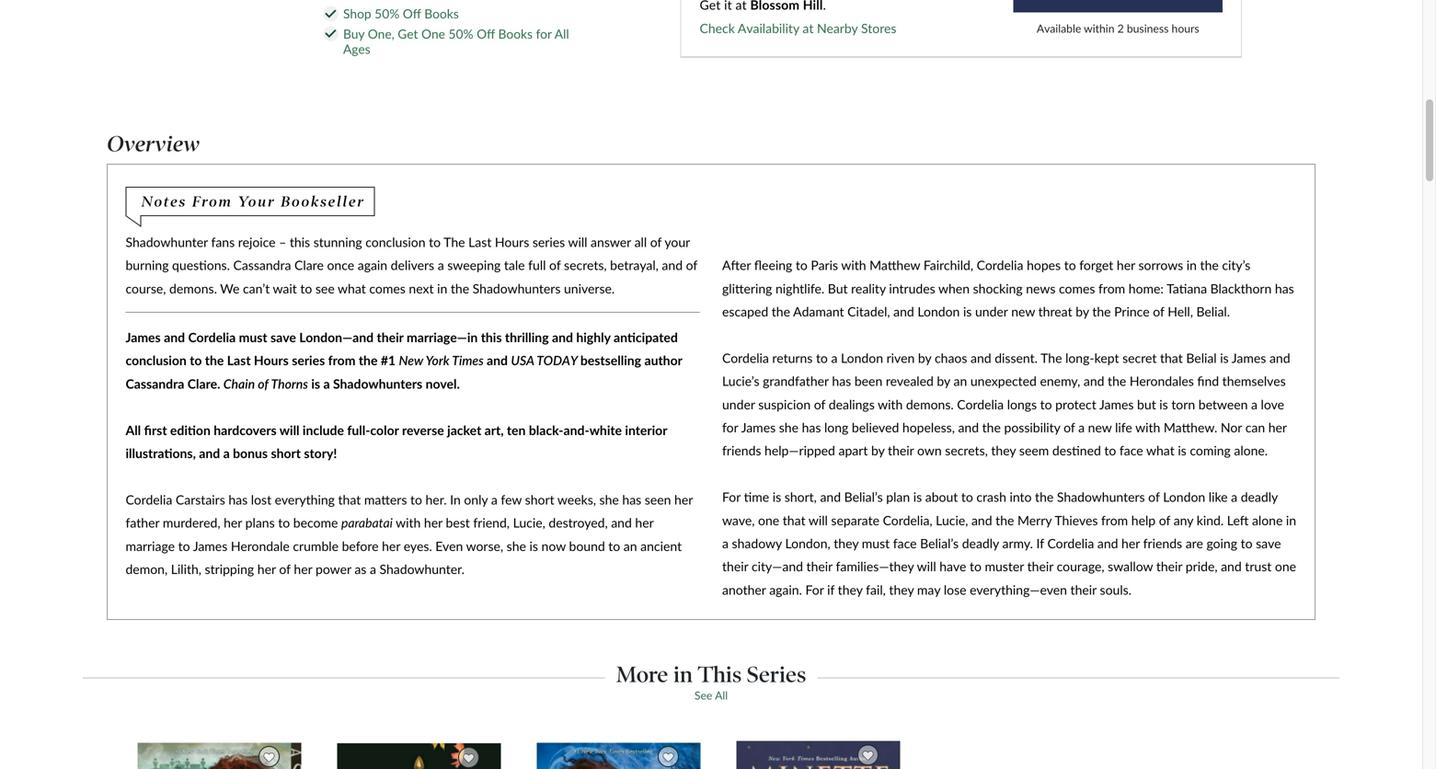 Task type: describe. For each thing, give the bounding box(es) containing it.
with inside "after fleeing to paris with matthew fairchild, cordelia hopes to forget her sorrows in the city's glittering nightlife. but reality intrudes when shocking news comes from home: tatiana blackthorn has escaped the adamant citadel, and london is under new threat by the prince of hell, belial."
[[842, 257, 867, 273]]

the down nightlife.
[[772, 304, 791, 319]]

all first edition hardcovers will include full-color reverse jacket art, ten black-and-white interior illustrations, and a bonus short story!
[[126, 422, 668, 461]]

to up lilith,
[[178, 538, 190, 554]]

to down life
[[1105, 443, 1117, 459]]

chaos
[[935, 350, 968, 366]]

is down matthew.
[[1179, 443, 1187, 459]]

their down if
[[1028, 559, 1054, 575]]

books inside buy one, get one 50% off books for all ages
[[499, 26, 533, 41]]

with inside with her best friend, lucie, destroyed, and her marriage to james herondale crumble before her eyes. even worse, she is now bound to an ancient demon, lilith, stripping her of her power as a shadowhunter.
[[396, 515, 421, 531]]

all inside all first edition hardcovers will include full-color reverse jacket art, ten black-and-white interior illustrations, and a bonus short story!
[[126, 422, 141, 438]]

of right the 'full'
[[550, 257, 561, 273]]

her down seen
[[636, 515, 654, 531]]

with up believed
[[878, 397, 903, 412]]

plan
[[887, 489, 911, 505]]

is right the belial
[[1221, 350, 1229, 366]]

of right chain
[[258, 376, 269, 392]]

help—ripped
[[765, 443, 836, 459]]

art,
[[485, 422, 504, 438]]

with her best friend, lucie, destroyed, and her marriage to james herondale crumble before her eyes. even worse, she is now bound to an ancient demon, lilith, stripping her of her power as a shadowhunter.
[[126, 515, 682, 577]]

hardcovers
[[214, 422, 277, 438]]

shadowhunter.
[[380, 562, 465, 577]]

carstairs
[[176, 492, 225, 508]]

under inside cordelia returns to a london riven by chaos and dissent. the long-kept secret that belial is james and lucie's grandfather has been revealed by an unexpected enemy, and the herondales find themselves under suspicion of dealings with demons. cordelia longs to protect james but is torn between a love for james she has long believed hopeless, and the possibility of a new life with matthew. nor can her friends help—ripped apart by their own secrets, they seem destined to face what is coming alone.
[[723, 397, 755, 412]]

a up destined
[[1079, 420, 1085, 435]]

more in this series see all
[[616, 662, 807, 703]]

lucie's
[[723, 373, 760, 389]]

that inside for time is short, and belial's plan is about to crash into the shadowhunters of london like a deadly wave, one that will separate cordelia, lucie, and the merry thieves from help of any kind. left alone in a shadowy london, they must face belial's deadly army. if cordelia and her friends are going to save their city—and their families—they will have to muster their courage, swallow their pride, and trust one another again. for if they fail, they may lose everything—even their souls.
[[783, 513, 806, 528]]

to up delivers
[[429, 234, 441, 250]]

herondales
[[1130, 373, 1195, 389]]

answer
[[591, 234, 631, 250]]

cassandra inside shadowhunter fans rejoice – this stunning conclusion to the last hours series will answer all of your burning questions. cassandra clare once again delivers a sweeping tale full of secrets, betrayal, and of course, demons. we can't wait to see what comes next in the shadowhunters universe.
[[233, 257, 291, 273]]

james up life
[[1100, 397, 1135, 412]]

a left love
[[1252, 397, 1258, 412]]

1 horizontal spatial one
[[1276, 559, 1297, 575]]

has left long
[[802, 420, 822, 435]]

what inside shadowhunter fans rejoice – this stunning conclusion to the last hours series will answer all of your burning questions. cassandra clare once again delivers a sweeping tale full of secrets, betrayal, and of course, demons. we can't wait to see what comes next in the shadowhunters universe.
[[338, 281, 366, 296]]

check availability at nearby stores
[[700, 20, 897, 36]]

threat
[[1039, 304, 1073, 319]]

james inside with her best friend, lucie, destroyed, and her marriage to james herondale crumble before her eyes. even worse, she is now bound to an ancient demon, lilith, stripping her of her power as a shadowhunter.
[[193, 538, 228, 554]]

wave,
[[723, 513, 755, 528]]

murdered,
[[163, 515, 220, 531]]

apart
[[839, 443, 868, 459]]

overview
[[107, 131, 200, 157]]

demon,
[[126, 562, 168, 577]]

of up long
[[814, 397, 826, 412]]

revealed
[[886, 373, 934, 389]]

of down 'protect'
[[1064, 420, 1076, 435]]

and inside all first edition hardcovers will include full-color reverse jacket art, ten black-and-white interior illustrations, and a bonus short story!
[[199, 446, 220, 461]]

of inside "after fleeing to paris with matthew fairchild, cordelia hopes to forget her sorrows in the city's glittering nightlife. but reality intrudes when shocking news comes from home: tatiana blackthorn has escaped the adamant citadel, and london is under new threat by the prince of hell, belial."
[[1154, 304, 1165, 319]]

is right time
[[773, 489, 782, 505]]

series inside james and cordelia must save london—and their marriage—in this thrilling and highly anticipated conclusion to the last hours series from the #1
[[292, 353, 325, 368]]

cordelia inside cordelia carstairs has lost everything that matters to her. in only a few short weeks, she has seen her father murdered, her plans to become
[[126, 492, 172, 508]]

check image for buy
[[325, 30, 336, 38]]

what inside cordelia returns to a london riven by chaos and dissent. the long-kept secret that belial is james and lucie's grandfather has been revealed by an unexpected enemy, and the herondales find themselves under suspicion of dealings with demons. cordelia longs to protect james but is torn between a love for james she has long believed hopeless, and the possibility of a new life with matthew. nor can her friends help—ripped apart by their own secrets, they seem destined to face what is coming alone.
[[1147, 443, 1175, 459]]

0 horizontal spatial one
[[759, 513, 780, 528]]

comes inside shadowhunter fans rejoice – this stunning conclusion to the last hours series will answer all of your burning questions. cassandra clare once again delivers a sweeping tale full of secrets, betrayal, and of course, demons. we can't wait to see what comes next in the shadowhunters universe.
[[369, 281, 406, 296]]

last inside james and cordelia must save london—and their marriage—in this thrilling and highly anticipated conclusion to the last hours series from the #1
[[227, 353, 251, 368]]

and right chaos
[[971, 350, 992, 366]]

by right "riven"
[[919, 350, 932, 366]]

and left usa
[[487, 353, 508, 368]]

her down her.
[[424, 515, 443, 531]]

all inside more in this series see all
[[715, 689, 728, 703]]

and right hopeless,
[[959, 420, 980, 435]]

everything—even
[[970, 582, 1068, 598]]

this inside shadowhunter fans rejoice – this stunning conclusion to the last hours series will answer all of your burning questions. cassandra clare once again delivers a sweeping tale full of secrets, betrayal, and of course, demons. we can't wait to see what comes next in the shadowhunters universe.
[[290, 234, 310, 250]]

courage,
[[1057, 559, 1105, 575]]

off inside buy one, get one 50% off books for all ages
[[477, 26, 495, 41]]

the up army. at the bottom right
[[996, 513, 1015, 528]]

to right hopes
[[1065, 257, 1077, 273]]

they right if
[[838, 582, 863, 598]]

kept
[[1095, 350, 1120, 366]]

the left city's
[[1201, 257, 1219, 273]]

will up 'london,'
[[809, 513, 828, 528]]

your
[[665, 234, 690, 250]]

50% inside "link"
[[375, 6, 400, 21]]

they right fail,
[[890, 582, 914, 598]]

glittering
[[723, 281, 773, 296]]

cassandra inside bestselling author cassandra clare.
[[126, 376, 184, 392]]

marriage
[[126, 538, 175, 554]]

the down kept
[[1108, 373, 1127, 389]]

but
[[828, 281, 848, 296]]

the left prince
[[1093, 304, 1112, 319]]

nearby stores
[[817, 20, 897, 36]]

and down kept
[[1084, 373, 1105, 389]]

comes inside "after fleeing to paris with matthew fairchild, cordelia hopes to forget her sorrows in the city's glittering nightlife. but reality intrudes when shocking news comes from home: tatiana blackthorn has escaped the adamant citadel, and london is under new threat by the prince of hell, belial."
[[1059, 281, 1096, 296]]

and up swallow
[[1098, 536, 1119, 551]]

longs
[[1008, 397, 1038, 412]]

merry
[[1018, 513, 1052, 528]]

will inside shadowhunter fans rejoice – this stunning conclusion to the last hours series will answer all of your burning questions. cassandra clare once again delivers a sweeping tale full of secrets, betrayal, and of course, demons. we can't wait to see what comes next in the shadowhunters universe.
[[568, 234, 588, 250]]

is right 'but'
[[1160, 397, 1169, 412]]

for time is short, and belial's plan is about to crash into the shadowhunters of london like a deadly wave, one that will separate cordelia, lucie, and the merry thieves from help of any kind. left alone in a shadowy london, they must face belial's deadly army. if cordelia and her friends are going to save their city—and their families—they will have to muster their courage, swallow their pride, and trust one another again. for if they fail, they may lose everything—even their souls.
[[723, 489, 1297, 598]]

will inside all first edition hardcovers will include full-color reverse jacket art, ten black-and-white interior illustrations, and a bonus short story!
[[280, 422, 300, 438]]

again
[[358, 257, 388, 273]]

the inside cordelia returns to a london riven by chaos and dissent. the long-kept secret that belial is james and lucie's grandfather has been revealed by an unexpected enemy, and the herondales find themselves under suspicion of dealings with demons. cordelia longs to protect james but is torn between a love for james she has long believed hopeless, and the possibility of a new life with matthew. nor can her friends help—ripped apart by their own secrets, they seem destined to face what is coming alone.
[[1041, 350, 1063, 366]]

even
[[436, 538, 463, 554]]

reverse
[[402, 422, 444, 438]]

that inside cordelia carstairs has lost everything that matters to her. in only a few short weeks, she has seen her father murdered, her plans to become
[[338, 492, 361, 508]]

james inside james and cordelia must save london—and their marriage—in this thrilling and highly anticipated conclusion to the last hours series from the #1
[[126, 330, 161, 345]]

to left her.
[[411, 492, 422, 508]]

fail,
[[866, 582, 886, 598]]

crash
[[977, 489, 1007, 505]]

own
[[918, 443, 942, 459]]

father
[[126, 515, 160, 531]]

the right into on the right of the page
[[1036, 489, 1054, 505]]

is right plan
[[914, 489, 923, 505]]

from
[[192, 193, 233, 210]]

a down wave,
[[723, 536, 729, 551]]

your
[[238, 193, 276, 210]]

lucie, inside with her best friend, lucie, destroyed, and her marriage to james herondale crumble before her eyes. even worse, she is now bound to an ancient demon, lilith, stripping her of her power as a shadowhunter.
[[513, 515, 546, 531]]

but
[[1138, 397, 1157, 412]]

souls.
[[1101, 582, 1132, 598]]

that inside cordelia returns to a london riven by chaos and dissent. the long-kept secret that belial is james and lucie's grandfather has been revealed by an unexpected enemy, and the herondales find themselves under suspicion of dealings with demons. cordelia longs to protect james but is torn between a love for james she has long believed hopeless, and the possibility of a new life with matthew. nor can her friends help—ripped apart by their own secrets, they seem destined to face what is coming alone.
[[1161, 350, 1184, 366]]

returns
[[773, 350, 813, 366]]

love
[[1262, 397, 1285, 412]]

cordelia up lucie's
[[723, 350, 769, 366]]

alone
[[1253, 513, 1284, 528]]

if
[[828, 582, 835, 598]]

a right like
[[1232, 489, 1238, 505]]

new inside cordelia returns to a london riven by chaos and dissent. the long-kept secret that belial is james and lucie's grandfather has been revealed by an unexpected enemy, and the herondales find themselves under suspicion of dealings with demons. cordelia longs to protect james but is torn between a love for james she has long believed hopeless, and the possibility of a new life with matthew. nor can her friends help—ripped apart by their own secrets, they seem destined to face what is coming alone.
[[1089, 420, 1112, 435]]

shop
[[343, 6, 372, 21]]

paris
[[811, 257, 839, 273]]

is inside "after fleeing to paris with matthew fairchild, cordelia hopes to forget her sorrows in the city's glittering nightlife. but reality intrudes when shocking news comes from home: tatiana blackthorn has escaped the adamant citadel, and london is under new threat by the prince of hell, belial."
[[964, 304, 972, 319]]

lucie, inside for time is short, and belial's plan is about to crash into the shadowhunters of london like a deadly wave, one that will separate cordelia, lucie, and the merry thieves from help of any kind. left alone in a shadowy london, they must face belial's deadly army. if cordelia and her friends are going to save their city—and their families—they will have to muster their courage, swallow their pride, and trust one another again. for if they fail, they may lose everything—even their souls.
[[936, 513, 969, 528]]

only
[[464, 492, 488, 508]]

1 vertical spatial shadowhunters
[[333, 376, 423, 392]]

thrilling
[[505, 330, 549, 345]]

of right all
[[651, 234, 662, 250]]

the left #1
[[359, 353, 378, 368]]

she inside with her best friend, lucie, destroyed, and her marriage to james herondale crumble before her eyes. even worse, she is now bound to an ancient demon, lilith, stripping her of her power as a shadowhunter.
[[507, 538, 526, 554]]

illustrations,
[[126, 446, 196, 461]]

all inside buy one, get one 50% off books for all ages
[[555, 26, 569, 41]]

thorns
[[271, 376, 308, 392]]

and inside "after fleeing to paris with matthew fairchild, cordelia hopes to forget her sorrows in the city's glittering nightlife. but reality intrudes when shocking news comes from home: tatiana blackthorn has escaped the adamant citadel, and london is under new threat by the prince of hell, belial."
[[894, 304, 915, 319]]

to inside james and cordelia must save london—and their marriage—in this thrilling and highly anticipated conclusion to the last hours series from the #1
[[190, 353, 202, 368]]

their down courage,
[[1071, 582, 1097, 598]]

nor
[[1221, 420, 1243, 435]]

secrets, inside shadowhunter fans rejoice – this stunning conclusion to the last hours series will answer all of your burning questions. cassandra clare once again delivers a sweeping tale full of secrets, betrayal, and of course, demons. we can't wait to see what comes next in the shadowhunters universe.
[[564, 257, 607, 273]]

and right short,
[[821, 489, 841, 505]]

her left the plans
[[224, 515, 242, 531]]

muster
[[985, 559, 1025, 575]]

bound
[[569, 538, 605, 554]]

unexpected
[[971, 373, 1037, 389]]

edition
[[170, 422, 211, 438]]

more in this series section
[[83, 656, 1340, 689]]

escaped
[[723, 304, 769, 319]]

her left eyes.
[[382, 538, 401, 554]]

james up themselves
[[1232, 350, 1267, 366]]

to left crash
[[962, 489, 974, 505]]

destroyed,
[[549, 515, 608, 531]]

business hours
[[1127, 21, 1200, 35]]

will up may
[[917, 559, 937, 575]]

about
[[926, 489, 959, 505]]

her inside cordelia returns to a london riven by chaos and dissent. the long-kept secret that belial is james and lucie's grandfather has been revealed by an unexpected enemy, and the herondales find themselves under suspicion of dealings with demons. cordelia longs to protect james but is torn between a love for james she has long believed hopeless, and the possibility of a new life with matthew. nor can her friends help—ripped apart by their own secrets, they seem destined to face what is coming alone.
[[1269, 420, 1288, 435]]

with down 'but'
[[1136, 420, 1161, 435]]

friends inside cordelia returns to a london riven by chaos and dissent. the long-kept secret that belial is james and lucie's grandfather has been revealed by an unexpected enemy, and the herondales find themselves under suspicion of dealings with demons. cordelia longs to protect james but is torn between a love for james she has long believed hopeless, and the possibility of a new life with matthew. nor can her friends help—ripped apart by their own secrets, they seem destined to face what is coming alone.
[[723, 443, 762, 459]]

to right 'going'
[[1241, 536, 1253, 551]]

hopeless,
[[903, 420, 955, 435]]

conclusion inside shadowhunter fans rejoice – this stunning conclusion to the last hours series will answer all of your burning questions. cassandra clare once again delivers a sweeping tale full of secrets, betrayal, and of course, demons. we can't wait to see what comes next in the shadowhunters universe.
[[366, 234, 426, 250]]

a right thorns
[[324, 376, 330, 392]]

this inside james and cordelia must save london—and their marriage—in this thrilling and highly anticipated conclusion to the last hours series from the #1
[[481, 330, 502, 345]]

of left any
[[1160, 513, 1171, 528]]

to right bound
[[609, 538, 621, 554]]

of down your
[[686, 257, 698, 273]]

before
[[342, 538, 379, 554]]

ten
[[507, 422, 526, 438]]

check availability at nearby stores link
[[700, 20, 897, 36]]

–
[[279, 234, 287, 250]]

destined
[[1053, 443, 1102, 459]]

story!
[[304, 446, 337, 461]]

in inside more in this series see all
[[674, 662, 693, 689]]

new york times and usa today
[[399, 353, 581, 368]]

grandfather
[[763, 373, 829, 389]]

become
[[293, 515, 338, 531]]

0 vertical spatial for
[[723, 489, 741, 505]]

to right longs
[[1041, 397, 1053, 412]]

time
[[744, 489, 770, 505]]

to left paris
[[796, 257, 808, 273]]

by inside "after fleeing to paris with matthew fairchild, cordelia hopes to forget her sorrows in the city's glittering nightlife. but reality intrudes when shocking news comes from home: tatiana blackthorn has escaped the adamant citadel, and london is under new threat by the prince of hell, belial."
[[1076, 304, 1090, 319]]

belial.
[[1197, 304, 1231, 319]]

save inside james and cordelia must save london—and their marriage—in this thrilling and highly anticipated conclusion to the last hours series from the #1
[[271, 330, 296, 345]]

1 vertical spatial belial's
[[921, 536, 959, 551]]

protect
[[1056, 397, 1097, 412]]

is right thorns
[[311, 376, 320, 392]]

cordelia down unexpected on the right of the page
[[958, 397, 1004, 412]]

must inside james and cordelia must save london—and their marriage—in this thrilling and highly anticipated conclusion to the last hours series from the #1
[[239, 330, 267, 345]]

see all link
[[695, 689, 728, 703]]

her inside for time is short, and belial's plan is about to crash into the shadowhunters of london like a deadly wave, one that will separate cordelia, lucie, and the merry thieves from help of any kind. left alone in a shadowy london, they must face belial's deadly army. if cordelia and her friends are going to save their city—and their families—they will have to muster their courage, swallow their pride, and trust one another again. for if they fail, they may lose everything—even their souls.
[[1122, 536, 1141, 551]]

to left 'see'
[[300, 281, 312, 296]]

highly
[[577, 330, 611, 345]]

new
[[399, 353, 423, 368]]

books inside "link"
[[425, 6, 459, 21]]

her down the crumble
[[294, 562, 312, 577]]

help
[[1132, 513, 1156, 528]]

the left possibility
[[983, 420, 1001, 435]]

author
[[645, 353, 683, 368]]

the turn of midnight image
[[736, 741, 902, 770]]

in inside "after fleeing to paris with matthew fairchild, cordelia hopes to forget her sorrows in the city's glittering nightlife. but reality intrudes when shocking news comes from home: tatiana blackthorn has escaped the adamant citadel, and london is under new threat by the prince of hell, belial."
[[1187, 257, 1198, 273]]

for inside buy one, get one 50% off books for all ages
[[536, 26, 552, 41]]

series inside shadowhunter fans rejoice – this stunning conclusion to the last hours series will answer all of your burning questions. cassandra clare once again delivers a sweeping tale full of secrets, betrayal, and of course, demons. we can't wait to see what comes next in the shadowhunters universe.
[[533, 234, 565, 250]]

shadowhunters inside shadowhunter fans rejoice – this stunning conclusion to the last hours series will answer all of your burning questions. cassandra clare once again delivers a sweeping tale full of secrets, betrayal, and of course, demons. we can't wait to see what comes next in the shadowhunters universe.
[[473, 281, 561, 296]]

betrayal,
[[610, 257, 659, 273]]

in inside for time is short, and belial's plan is about to crash into the shadowhunters of london like a deadly wave, one that will separate cordelia, lucie, and the merry thieves from help of any kind. left alone in a shadowy london, they must face belial's deadly army. if cordelia and her friends are going to save their city—and their families—they will have to muster their courage, swallow their pride, and trust one another again. for if they fail, they may lose everything—even their souls.
[[1287, 513, 1297, 528]]

a right returns
[[832, 350, 838, 366]]

as
[[355, 562, 367, 577]]

few
[[501, 492, 522, 508]]

and down 'going'
[[1222, 559, 1242, 575]]

they down separate
[[834, 536, 859, 551]]

under inside "after fleeing to paris with matthew fairchild, cordelia hopes to forget her sorrows in the city's glittering nightlife. but reality intrudes when shocking news comes from home: tatiana blackthorn has escaped the adamant citadel, and london is under new threat by the prince of hell, belial."
[[976, 304, 1009, 319]]

james down suspicion
[[742, 420, 776, 435]]

another
[[723, 582, 766, 598]]



Task type: vqa. For each thing, say whether or not it's contained in the screenshot.
Kids
no



Task type: locate. For each thing, give the bounding box(es) containing it.
1 horizontal spatial face
[[1120, 443, 1144, 459]]

intrudes
[[890, 281, 936, 296]]

0 vertical spatial save
[[271, 330, 296, 345]]

and up themselves
[[1270, 350, 1291, 366]]

for left if
[[806, 582, 824, 598]]

series up thorns
[[292, 353, 325, 368]]

she right weeks,
[[600, 492, 619, 508]]

the inside shadowhunter fans rejoice – this stunning conclusion to the last hours series will answer all of your burning questions. cassandra clare once again delivers a sweeping tale full of secrets, betrayal, and of course, demons. we can't wait to see what comes next in the shadowhunters universe.
[[444, 234, 465, 250]]

one right trust
[[1276, 559, 1297, 575]]

in right next
[[437, 281, 448, 296]]

seem
[[1020, 443, 1050, 459]]

0 vertical spatial new
[[1012, 304, 1036, 319]]

0 horizontal spatial for
[[723, 489, 741, 505]]

we
[[220, 281, 240, 296]]

0 horizontal spatial books
[[425, 6, 459, 21]]

london down the when
[[918, 304, 960, 319]]

best
[[446, 515, 470, 531]]

is
[[964, 304, 972, 319], [1221, 350, 1229, 366], [311, 376, 320, 392], [1160, 397, 1169, 412], [1179, 443, 1187, 459], [773, 489, 782, 505], [914, 489, 923, 505], [530, 538, 538, 554]]

1 vertical spatial london
[[841, 350, 884, 366]]

bestselling
[[581, 353, 642, 368]]

secrets, inside cordelia returns to a london riven by chaos and dissent. the long-kept secret that belial is james and lucie's grandfather has been revealed by an unexpected enemy, and the herondales find themselves under suspicion of dealings with demons. cordelia longs to protect james but is torn between a love for james she has long believed hopeless, and the possibility of a new life with matthew. nor can her friends help—ripped apart by their own secrets, they seem destined to face what is coming alone.
[[946, 443, 988, 459]]

1 vertical spatial face
[[894, 536, 917, 551]]

to right the plans
[[278, 515, 290, 531]]

1 vertical spatial demons.
[[907, 397, 954, 412]]

sweeping
[[448, 257, 501, 273]]

secrets,
[[564, 257, 607, 273], [946, 443, 988, 459]]

0 vertical spatial check image
[[325, 10, 336, 18]]

face inside for time is short, and belial's plan is about to crash into the shadowhunters of london like a deadly wave, one that will separate cordelia, lucie, and the merry thieves from help of any kind. left alone in a shadowy london, they must face belial's deadly army. if cordelia and her friends are going to save their city—and their families—they will have to muster their courage, swallow their pride, and trust one another again. for if they fail, they may lose everything—even their souls.
[[894, 536, 917, 551]]

they
[[992, 443, 1017, 459], [834, 536, 859, 551], [838, 582, 863, 598], [890, 582, 914, 598]]

in
[[450, 492, 461, 508]]

this
[[698, 662, 742, 689]]

1 vertical spatial new
[[1089, 420, 1112, 435]]

a
[[438, 257, 444, 273], [832, 350, 838, 366], [324, 376, 330, 392], [1252, 397, 1258, 412], [1079, 420, 1085, 435], [223, 446, 230, 461], [1232, 489, 1238, 505], [491, 492, 498, 508], [723, 536, 729, 551], [370, 562, 376, 577]]

from inside for time is short, and belial's plan is about to crash into the shadowhunters of london like a deadly wave, one that will separate cordelia, lucie, and the merry thieves from help of any kind. left alone in a shadowy london, they must face belial's deadly army. if cordelia and her friends are going to save their city—and their families—they will have to muster their courage, swallow their pride, and trust one another again. for if they fail, they may lose everything—even their souls.
[[1102, 513, 1129, 528]]

0 horizontal spatial deadly
[[963, 536, 1000, 551]]

save up thorns
[[271, 330, 296, 345]]

1 horizontal spatial for
[[723, 420, 739, 435]]

shadowhunter fans rejoice – this stunning conclusion to the last hours series will answer all of your burning questions. cassandra clare once again delivers a sweeping tale full of secrets, betrayal, and of course, demons. we can't wait to see what comes next in the shadowhunters universe.
[[126, 234, 698, 296]]

1 check image from the top
[[325, 10, 336, 18]]

london up any
[[1164, 489, 1206, 505]]

a inside cordelia carstairs has lost everything that matters to her. in only a few short weeks, she has seen her father murdered, her plans to become
[[491, 492, 498, 508]]

for inside cordelia returns to a london riven by chaos and dissent. the long-kept secret that belial is james and lucie's grandfather has been revealed by an unexpected enemy, and the herondales find themselves under suspicion of dealings with demons. cordelia longs to protect james but is torn between a love for james she has long believed hopeless, and the possibility of a new life with matthew. nor can her friends help—ripped apart by their own secrets, they seem destined to face what is coming alone.
[[723, 420, 739, 435]]

herondale
[[231, 538, 290, 554]]

2 vertical spatial shadowhunters
[[1058, 489, 1146, 505]]

50% up one, on the left
[[375, 6, 400, 21]]

0 vertical spatial off
[[403, 6, 421, 21]]

0 horizontal spatial secrets,
[[564, 257, 607, 273]]

0 vertical spatial face
[[1120, 443, 1144, 459]]

she
[[779, 420, 799, 435], [600, 492, 619, 508], [507, 538, 526, 554]]

shadowhunters up thieves
[[1058, 489, 1146, 505]]

get
[[398, 26, 418, 41]]

themselves
[[1223, 373, 1287, 389]]

1 horizontal spatial friends
[[1144, 536, 1183, 551]]

with up reality
[[842, 257, 867, 273]]

novel.
[[426, 376, 460, 392]]

can't
[[243, 281, 270, 296]]

face inside cordelia returns to a london riven by chaos and dissent. the long-kept secret that belial is james and lucie's grandfather has been revealed by an unexpected enemy, and the herondales find themselves under suspicion of dealings with demons. cordelia longs to protect james but is torn between a love for james she has long believed hopeless, and the possibility of a new life with matthew. nor can her friends help—ripped apart by their own secrets, they seem destined to face what is coming alone.
[[1120, 443, 1144, 459]]

1 horizontal spatial new
[[1089, 420, 1112, 435]]

london inside for time is short, and belial's plan is about to crash into the shadowhunters of london like a deadly wave, one that will separate cordelia, lucie, and the merry thieves from help of any kind. left alone in a shadowy london, they must face belial's deadly army. if cordelia and her friends are going to save their city—and their families—they will have to muster their courage, swallow their pride, and trust one another again. for if they fail, they may lose everything—even their souls.
[[1164, 489, 1206, 505]]

from left help
[[1102, 513, 1129, 528]]

demons.
[[169, 281, 217, 296], [907, 397, 954, 412]]

0 vertical spatial under
[[976, 304, 1009, 319]]

her right seen
[[675, 492, 693, 508]]

2 horizontal spatial that
[[1161, 350, 1184, 366]]

0 horizontal spatial lucie,
[[513, 515, 546, 531]]

from inside "after fleeing to paris with matthew fairchild, cordelia hopes to forget her sorrows in the city's glittering nightlife. but reality intrudes when shocking news comes from home: tatiana blackthorn has escaped the adamant citadel, and london is under new threat by the prince of hell, belial."
[[1099, 281, 1126, 296]]

a inside with her best friend, lucie, destroyed, and her marriage to james herondale crumble before her eyes. even worse, she is now bound to an ancient demon, lilith, stripping her of her power as a shadowhunter.
[[370, 562, 376, 577]]

must
[[239, 330, 267, 345], [862, 536, 890, 551]]

tatiana
[[1167, 281, 1208, 296]]

0 horizontal spatial the
[[444, 234, 465, 250]]

james down murdered,
[[193, 538, 228, 554]]

blackthorn
[[1211, 281, 1272, 296]]

1 horizontal spatial demons.
[[907, 397, 954, 412]]

friend,
[[474, 515, 510, 531]]

1 vertical spatial must
[[862, 536, 890, 551]]

adamant
[[794, 304, 845, 319]]

within
[[1085, 21, 1115, 35]]

1 horizontal spatial series
[[533, 234, 565, 250]]

last inside shadowhunter fans rejoice – this stunning conclusion to the last hours series will answer all of your burning questions. cassandra clare once again delivers a sweeping tale full of secrets, betrayal, and of course, demons. we can't wait to see what comes next in the shadowhunters universe.
[[469, 234, 492, 250]]

1 horizontal spatial belial's
[[921, 536, 959, 551]]

0 vertical spatial london
[[918, 304, 960, 319]]

1 horizontal spatial cassandra
[[233, 257, 291, 273]]

her right forget
[[1117, 257, 1136, 273]]

1 horizontal spatial what
[[1147, 443, 1175, 459]]

1 vertical spatial one
[[1276, 559, 1297, 575]]

1 vertical spatial under
[[723, 397, 755, 412]]

lucie, down about
[[936, 513, 969, 528]]

and inside shadowhunter fans rejoice – this stunning conclusion to the last hours series will answer all of your burning questions. cassandra clare once again delivers a sweeping tale full of secrets, betrayal, and of course, demons. we can't wait to see what comes next in the shadowhunters universe.
[[662, 257, 683, 273]]

books up "one" at the left of page
[[425, 6, 459, 21]]

she inside cordelia carstairs has lost everything that matters to her. in only a few short weeks, she has seen her father murdered, her plans to become
[[600, 492, 619, 508]]

demons. up hopeless,
[[907, 397, 954, 412]]

full
[[528, 257, 546, 273]]

friends up time
[[723, 443, 762, 459]]

1 vertical spatial last
[[227, 353, 251, 368]]

into
[[1010, 489, 1032, 505]]

and inside with her best friend, lucie, destroyed, and her marriage to james herondale crumble before her eyes. even worse, she is now bound to an ancient demon, lilith, stripping her of her power as a shadowhunter.
[[611, 515, 632, 531]]

of left hell,
[[1154, 304, 1165, 319]]

0 horizontal spatial an
[[624, 538, 638, 554]]

1 horizontal spatial london
[[918, 304, 960, 319]]

chain of gold (barnes & noble deluxe exclusive) (last hours series #1) image
[[337, 743, 502, 770]]

must inside for time is short, and belial's plan is about to crash into the shadowhunters of london like a deadly wave, one that will separate cordelia, lucie, and the merry thieves from help of any kind. left alone in a shadowy london, they must face belial's deadly army. if cordelia and her friends are going to save their city—and their families—they will have to muster their courage, swallow their pride, and trust one another again. for if they fail, they may lose everything—even their souls.
[[862, 536, 890, 551]]

1 horizontal spatial for
[[806, 582, 824, 598]]

0 horizontal spatial what
[[338, 281, 366, 296]]

an left ancient
[[624, 538, 638, 554]]

chain of gold (last hours series #1) image
[[137, 742, 303, 770]]

1 vertical spatial for
[[806, 582, 824, 598]]

is inside with her best friend, lucie, destroyed, and her marriage to james herondale crumble before her eyes. even worse, she is now bound to an ancient demon, lilith, stripping her of her power as a shadowhunter.
[[530, 538, 538, 554]]

london inside "after fleeing to paris with matthew fairchild, cordelia hopes to forget her sorrows in the city's glittering nightlife. but reality intrudes when shocking news comes from home: tatiana blackthorn has escaped the adamant citadel, and london is under new threat by the prince of hell, belial."
[[918, 304, 960, 319]]

1 vertical spatial conclusion
[[126, 353, 187, 368]]

1 vertical spatial short
[[525, 492, 555, 508]]

1 vertical spatial this
[[481, 330, 502, 345]]

0 horizontal spatial comes
[[369, 281, 406, 296]]

0 horizontal spatial hours
[[254, 353, 289, 368]]

dealings
[[829, 397, 875, 412]]

rejoice
[[238, 234, 276, 250]]

their
[[377, 330, 404, 345], [888, 443, 915, 459], [723, 559, 749, 575], [807, 559, 833, 575], [1028, 559, 1054, 575], [1157, 559, 1183, 575], [1071, 582, 1097, 598]]

her inside "after fleeing to paris with matthew fairchild, cordelia hopes to forget her sorrows in the city's glittering nightlife. but reality intrudes when shocking news comes from home: tatiana blackthorn has escaped the adamant citadel, and london is under new threat by the prince of hell, belial."
[[1117, 257, 1136, 273]]

one
[[422, 26, 445, 41]]

long-
[[1066, 350, 1095, 366]]

0 vertical spatial an
[[954, 373, 968, 389]]

1 vertical spatial an
[[624, 538, 638, 554]]

2 horizontal spatial all
[[715, 689, 728, 703]]

0 vertical spatial conclusion
[[366, 234, 426, 250]]

see
[[316, 281, 335, 296]]

the
[[444, 234, 465, 250], [1041, 350, 1063, 366]]

0 vertical spatial she
[[779, 420, 799, 435]]

will left include
[[280, 422, 300, 438]]

deadly up "alone"
[[1242, 489, 1279, 505]]

save down "alone"
[[1257, 536, 1282, 551]]

include
[[303, 422, 344, 438]]

universe.
[[564, 281, 615, 296]]

must up 'families—they'
[[862, 536, 890, 551]]

1 vertical spatial 50%
[[449, 26, 474, 41]]

cordelia up clare.
[[188, 330, 236, 345]]

1 vertical spatial the
[[1041, 350, 1063, 366]]

0 vertical spatial from
[[1099, 281, 1126, 296]]

secrets, right own
[[946, 443, 988, 459]]

home:
[[1129, 281, 1164, 296]]

0 vertical spatial hours
[[495, 234, 530, 250]]

more
[[616, 662, 669, 689]]

check image
[[325, 10, 336, 18], [325, 30, 336, 38]]

white
[[590, 422, 622, 438]]

hours up thorns
[[254, 353, 289, 368]]

ages
[[343, 41, 371, 57]]

from inside james and cordelia must save london—and their marriage—in this thrilling and highly anticipated conclusion to the last hours series from the #1
[[328, 353, 356, 368]]

in left this
[[674, 662, 693, 689]]

alone.
[[1235, 443, 1269, 459]]

0 vertical spatial last
[[469, 234, 492, 250]]

by down believed
[[872, 443, 885, 459]]

a inside all first edition hardcovers will include full-color reverse jacket art, ten black-and-white interior illustrations, and a bonus short story!
[[223, 446, 230, 461]]

books right "one" at the left of page
[[499, 26, 533, 41]]

1 vertical spatial check image
[[325, 30, 336, 38]]

belial's up have
[[921, 536, 959, 551]]

0 vertical spatial secrets,
[[564, 257, 607, 273]]

has right blackthorn
[[1276, 281, 1295, 296]]

0 vertical spatial demons.
[[169, 281, 217, 296]]

she inside cordelia returns to a london riven by chaos and dissent. the long-kept secret that belial is james and lucie's grandfather has been revealed by an unexpected enemy, and the herondales find themselves under suspicion of dealings with demons. cordelia longs to protect james but is torn between a love for james she has long believed hopeless, and the possibility of a new life with matthew. nor can her friends help—ripped apart by their own secrets, they seem destined to face what is coming alone.
[[779, 420, 799, 435]]

1 horizontal spatial she
[[600, 492, 619, 508]]

forget
[[1080, 257, 1114, 273]]

cordelia inside james and cordelia must save london—and their marriage—in this thrilling and highly anticipated conclusion to the last hours series from the #1
[[188, 330, 236, 345]]

their inside james and cordelia must save london—and their marriage—in this thrilling and highly anticipated conclusion to the last hours series from the #1
[[377, 330, 404, 345]]

of inside with her best friend, lucie, destroyed, and her marriage to james herondale crumble before her eyes. even worse, she is now bound to an ancient demon, lilith, stripping her of her power as a shadowhunter.
[[279, 562, 291, 577]]

last up chain
[[227, 353, 251, 368]]

0 vertical spatial series
[[533, 234, 565, 250]]

and down edition
[[199, 446, 220, 461]]

1 vertical spatial deadly
[[963, 536, 1000, 551]]

1 horizontal spatial save
[[1257, 536, 1282, 551]]

1 vertical spatial save
[[1257, 536, 1282, 551]]

a left bonus
[[223, 446, 230, 461]]

an inside cordelia returns to a london riven by chaos and dissent. the long-kept secret that belial is james and lucie's grandfather has been revealed by an unexpected enemy, and the herondales find themselves under suspicion of dealings with demons. cordelia longs to protect james but is torn between a love for james she has long believed hopeless, and the possibility of a new life with matthew. nor can her friends help—ripped apart by their own secrets, they seem destined to face what is coming alone.
[[954, 373, 968, 389]]

comes down again
[[369, 281, 406, 296]]

their inside cordelia returns to a london riven by chaos and dissent. the long-kept secret that belial is james and lucie's grandfather has been revealed by an unexpected enemy, and the herondales find themselves under suspicion of dealings with demons. cordelia longs to protect james but is torn between a love for james she has long believed hopeless, and the possibility of a new life with matthew. nor can her friends help—ripped apart by their own secrets, they seem destined to face what is coming alone.
[[888, 443, 915, 459]]

a inside shadowhunter fans rejoice – this stunning conclusion to the last hours series will answer all of your burning questions. cassandra clare once again delivers a sweeping tale full of secrets, betrayal, and of course, demons. we can't wait to see what comes next in the shadowhunters universe.
[[438, 257, 444, 273]]

see
[[695, 689, 713, 703]]

kind.
[[1197, 513, 1224, 528]]

secret
[[1123, 350, 1157, 366]]

and down course, in the top left of the page
[[164, 330, 185, 345]]

london inside cordelia returns to a london riven by chaos and dissent. the long-kept secret that belial is james and lucie's grandfather has been revealed by an unexpected enemy, and the herondales find themselves under suspicion of dealings with demons. cordelia longs to protect james but is torn between a love for james she has long believed hopeless, and the possibility of a new life with matthew. nor can her friends help—ripped apart by their own secrets, they seem destined to face what is coming alone.
[[841, 350, 884, 366]]

0 vertical spatial deadly
[[1242, 489, 1279, 505]]

wait
[[273, 281, 297, 296]]

off inside "link"
[[403, 6, 421, 21]]

deadly
[[1242, 489, 1279, 505], [963, 536, 1000, 551]]

left
[[1228, 513, 1249, 528]]

1 comes from the left
[[369, 281, 406, 296]]

has up dealings
[[833, 373, 852, 389]]

0 horizontal spatial conclusion
[[126, 353, 187, 368]]

of up help
[[1149, 489, 1160, 505]]

cassandra down rejoice
[[233, 257, 291, 273]]

1 vertical spatial books
[[499, 26, 533, 41]]

1 vertical spatial cassandra
[[126, 376, 184, 392]]

None submit
[[1014, 0, 1223, 13]]

after
[[723, 257, 751, 273]]

1 horizontal spatial the
[[1041, 350, 1063, 366]]

demons. inside cordelia returns to a london riven by chaos and dissent. the long-kept secret that belial is james and lucie's grandfather has been revealed by an unexpected enemy, and the herondales find themselves under suspicion of dealings with demons. cordelia longs to protect james but is torn between a love for james she has long believed hopeless, and the possibility of a new life with matthew. nor can her friends help—ripped apart by their own secrets, they seem destined to face what is coming alone.
[[907, 397, 954, 412]]

0 vertical spatial must
[[239, 330, 267, 345]]

the inside shadowhunter fans rejoice – this stunning conclusion to the last hours series will answer all of your burning questions. cassandra clare once again delivers a sweeping tale full of secrets, betrayal, and of course, demons. we can't wait to see what comes next in the shadowhunters universe.
[[451, 281, 470, 296]]

0 horizontal spatial all
[[126, 422, 141, 438]]

1 vertical spatial that
[[338, 492, 361, 508]]

1 vertical spatial all
[[126, 422, 141, 438]]

50% inside buy one, get one 50% off books for all ages
[[449, 26, 474, 41]]

0 horizontal spatial belial's
[[845, 489, 883, 505]]

to right have
[[970, 559, 982, 575]]

50% right "one" at the left of page
[[449, 26, 474, 41]]

long
[[825, 420, 849, 435]]

0 vertical spatial shadowhunters
[[473, 281, 561, 296]]

has left seen
[[623, 492, 642, 508]]

find
[[1198, 373, 1220, 389]]

their up another
[[723, 559, 749, 575]]

1 horizontal spatial shadowhunters
[[473, 281, 561, 296]]

2 comes from the left
[[1059, 281, 1096, 296]]

cordelia inside for time is short, and belial's plan is about to crash into the shadowhunters of london like a deadly wave, one that will separate cordelia, lucie, and the merry thieves from help of any kind. left alone in a shadowy london, they must face belial's deadly army. if cordelia and her friends are going to save their city—and their families—they will have to muster their courage, swallow their pride, and trust one another again. for if they fail, they may lose everything—even their souls.
[[1048, 536, 1095, 551]]

cordelia carstairs has lost everything that matters to her. in only a few short weeks, she has seen her father murdered, her plans to become
[[126, 492, 693, 531]]

new inside "after fleeing to paris with matthew fairchild, cordelia hopes to forget her sorrows in the city's glittering nightlife. but reality intrudes when shocking news comes from home: tatiana blackthorn has escaped the adamant citadel, and london is under new threat by the prince of hell, belial."
[[1012, 304, 1036, 319]]

of down herondale
[[279, 562, 291, 577]]

and down crash
[[972, 513, 993, 528]]

shadowhunters inside for time is short, and belial's plan is about to crash into the shadowhunters of london like a deadly wave, one that will separate cordelia, lucie, and the merry thieves from help of any kind. left alone in a shadowy london, they must face belial's deadly army. if cordelia and her friends are going to save their city—and their families—they will have to muster their courage, swallow their pride, and trust one another again. for if they fail, they may lose everything—even their souls.
[[1058, 489, 1146, 505]]

she right worse,
[[507, 538, 526, 554]]

citadel,
[[848, 304, 891, 319]]

2 horizontal spatial she
[[779, 420, 799, 435]]

2 check image from the top
[[325, 30, 336, 38]]

0 horizontal spatial off
[[403, 6, 421, 21]]

cordelia
[[977, 257, 1024, 273], [188, 330, 236, 345], [723, 350, 769, 366], [958, 397, 1004, 412], [126, 492, 172, 508], [1048, 536, 1095, 551]]

0 horizontal spatial that
[[338, 492, 361, 508]]

first
[[144, 422, 167, 438]]

0 vertical spatial short
[[271, 446, 301, 461]]

torn
[[1172, 397, 1196, 412]]

1 horizontal spatial must
[[862, 536, 890, 551]]

that up herondales
[[1161, 350, 1184, 366]]

demons. inside shadowhunter fans rejoice – this stunning conclusion to the last hours series will answer all of your burning questions. cassandra clare once again delivers a sweeping tale full of secrets, betrayal, and of course, demons. we can't wait to see what comes next in the shadowhunters universe.
[[169, 281, 217, 296]]

prince
[[1115, 304, 1150, 319]]

from up chain of thorns is a shadowhunters novel.
[[328, 353, 356, 368]]

swallow
[[1108, 559, 1154, 575]]

their left pride,
[[1157, 559, 1183, 575]]

course,
[[126, 281, 166, 296]]

by down chaos
[[937, 373, 951, 389]]

save inside for time is short, and belial's plan is about to crash into the shadowhunters of london like a deadly wave, one that will separate cordelia, lucie, and the merry thieves from help of any kind. left alone in a shadowy london, they must face belial's deadly army. if cordelia and her friends are going to save their city—and their families—they will have to muster their courage, swallow their pride, and trust one another again. for if they fail, they may lose everything—even their souls.
[[1257, 536, 1282, 551]]

shocking
[[974, 281, 1023, 296]]

she down suspicion
[[779, 420, 799, 435]]

cordelia inside "after fleeing to paris with matthew fairchild, cordelia hopes to forget her sorrows in the city's glittering nightlife. but reality intrudes when shocking news comes from home: tatiana blackthorn has escaped the adamant citadel, and london is under new threat by the prince of hell, belial."
[[977, 257, 1024, 273]]

this right –
[[290, 234, 310, 250]]

conclusion up first
[[126, 353, 187, 368]]

0 vertical spatial that
[[1161, 350, 1184, 366]]

0 horizontal spatial demons.
[[169, 281, 217, 296]]

conclusion inside james and cordelia must save london—and their marriage—in this thrilling and highly anticipated conclusion to the last hours series from the #1
[[126, 353, 187, 368]]

that
[[1161, 350, 1184, 366], [338, 492, 361, 508], [783, 513, 806, 528]]

worse,
[[466, 538, 504, 554]]

friends
[[723, 443, 762, 459], [1144, 536, 1183, 551]]

one up the shadowy
[[759, 513, 780, 528]]

0 horizontal spatial series
[[292, 353, 325, 368]]

parabatai
[[341, 515, 393, 531]]

#1
[[381, 353, 396, 368]]

again.
[[770, 582, 803, 598]]

her down herondale
[[258, 562, 276, 577]]

the up clare.
[[205, 353, 224, 368]]

1 horizontal spatial 50%
[[449, 26, 474, 41]]

army.
[[1003, 536, 1034, 551]]

hours inside shadowhunter fans rejoice – this stunning conclusion to the last hours series will answer all of your burning questions. cassandra clare once again delivers a sweeping tale full of secrets, betrayal, and of course, demons. we can't wait to see what comes next in the shadowhunters universe.
[[495, 234, 530, 250]]

under down shocking
[[976, 304, 1009, 319]]

0 horizontal spatial for
[[536, 26, 552, 41]]

short inside cordelia carstairs has lost everything that matters to her. in only a few short weeks, she has seen her father murdered, her plans to become
[[525, 492, 555, 508]]

will
[[568, 234, 588, 250], [280, 422, 300, 438], [809, 513, 828, 528], [917, 559, 937, 575]]

london,
[[786, 536, 831, 551]]

cordelia up shocking
[[977, 257, 1024, 273]]

0 horizontal spatial last
[[227, 353, 251, 368]]

matthew
[[870, 257, 921, 273]]

shadowhunters down the tale
[[473, 281, 561, 296]]

friends inside for time is short, and belial's plan is about to crash into the shadowhunters of london like a deadly wave, one that will separate cordelia, lucie, and the merry thieves from help of any kind. left alone in a shadowy london, they must face belial's deadly army. if cordelia and her friends are going to save their city—and their families—they will have to muster their courage, swallow their pride, and trust one another again. for if they fail, they may lose everything—even their souls.
[[1144, 536, 1183, 551]]

cordelia down thieves
[[1048, 536, 1095, 551]]

and up today
[[552, 330, 573, 345]]

1 horizontal spatial that
[[783, 513, 806, 528]]

1 horizontal spatial conclusion
[[366, 234, 426, 250]]

new left life
[[1089, 420, 1112, 435]]

life
[[1116, 420, 1133, 435]]

the
[[1201, 257, 1219, 273], [451, 281, 470, 296], [772, 304, 791, 319], [1093, 304, 1112, 319], [205, 353, 224, 368], [359, 353, 378, 368], [1108, 373, 1127, 389], [983, 420, 1001, 435], [1036, 489, 1054, 505], [996, 513, 1015, 528]]

0 vertical spatial books
[[425, 6, 459, 21]]

books
[[425, 6, 459, 21], [499, 26, 533, 41]]

0 horizontal spatial under
[[723, 397, 755, 412]]

in inside shadowhunter fans rejoice – this stunning conclusion to the last hours series will answer all of your burning questions. cassandra clare once again delivers a sweeping tale full of secrets, betrayal, and of course, demons. we can't wait to see what comes next in the shadowhunters universe.
[[437, 281, 448, 296]]

off
[[403, 6, 421, 21], [477, 26, 495, 41]]

tale
[[504, 257, 525, 273]]

buy
[[343, 26, 365, 41]]

lucie, down few
[[513, 515, 546, 531]]

to right returns
[[816, 350, 828, 366]]

in up the tatiana
[[1187, 257, 1198, 273]]

short inside all first edition hardcovers will include full-color reverse jacket art, ten black-and-white interior illustrations, and a bonus short story!
[[271, 446, 301, 461]]

2 horizontal spatial shadowhunters
[[1058, 489, 1146, 505]]

delivers
[[391, 257, 435, 273]]

has
[[1276, 281, 1295, 296], [833, 373, 852, 389], [802, 420, 822, 435], [229, 492, 248, 508], [623, 492, 642, 508]]

1 horizontal spatial an
[[954, 373, 968, 389]]

is left now
[[530, 538, 538, 554]]

series
[[533, 234, 565, 250], [292, 353, 325, 368]]

has left lost
[[229, 492, 248, 508]]

chain of iron (last hours series #2) image
[[536, 742, 702, 770]]

check image for shop
[[325, 10, 336, 18]]

1 vertical spatial off
[[477, 26, 495, 41]]

0 horizontal spatial 50%
[[375, 6, 400, 21]]

and down 'intrudes'
[[894, 304, 915, 319]]

hours inside james and cordelia must save london—and their marriage—in this thrilling and highly anticipated conclusion to the last hours series from the #1
[[254, 353, 289, 368]]

0 vertical spatial belial's
[[845, 489, 883, 505]]

must up chain
[[239, 330, 267, 345]]

0 vertical spatial the
[[444, 234, 465, 250]]

an inside with her best friend, lucie, destroyed, and her marriage to james herondale crumble before her eyes. even worse, she is now bound to an ancient demon, lilith, stripping her of her power as a shadowhunter.
[[624, 538, 638, 554]]

deadly up muster
[[963, 536, 1000, 551]]

friends down help
[[1144, 536, 1183, 551]]

has inside "after fleeing to paris with matthew fairchild, cordelia hopes to forget her sorrows in the city's glittering nightlife. but reality intrudes when shocking news comes from home: tatiana blackthorn has escaped the adamant citadel, and london is under new threat by the prince of hell, belial."
[[1276, 281, 1295, 296]]

any
[[1174, 513, 1194, 528]]

at
[[803, 20, 814, 36]]

what down matthew.
[[1147, 443, 1175, 459]]

next
[[409, 281, 434, 296]]

2 vertical spatial london
[[1164, 489, 1206, 505]]

their up if
[[807, 559, 833, 575]]

full-
[[347, 422, 370, 438]]

0 horizontal spatial must
[[239, 330, 267, 345]]

1 vertical spatial hours
[[254, 353, 289, 368]]

stripping
[[205, 562, 254, 577]]

they inside cordelia returns to a london riven by chaos and dissent. the long-kept secret that belial is james and lucie's grandfather has been revealed by an unexpected enemy, and the herondales find themselves under suspicion of dealings with demons. cordelia longs to protect james but is torn between a love for james she has long believed hopeless, and the possibility of a new life with matthew. nor can her friends help—ripped apart by their own secrets, they seem destined to face what is coming alone.
[[992, 443, 1017, 459]]



